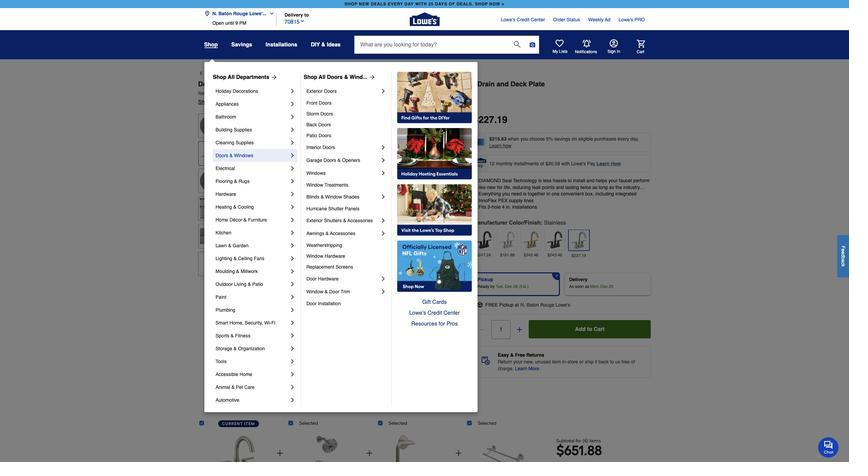 Task type: locate. For each thing, give the bounding box(es) containing it.
1 vertical spatial of
[[632, 360, 636, 365]]

learn down "$215.83"
[[490, 143, 502, 149]]

learn how link
[[597, 161, 621, 166]]

hardware link
[[216, 188, 289, 201]]

bathroom sink faucets
[[382, 71, 443, 77]]

installations button
[[266, 39, 298, 51]]

arrow right image for shop all departments
[[270, 74, 278, 81]]

chevron down image down delivery to
[[300, 18, 305, 24]]

plus image
[[366, 450, 374, 458], [455, 450, 463, 458]]

in inside delta trinsic stainless 4-in centerset 2-handle watersense bathroom sink faucet with drain and deck plate item # 4130955 | model # 2559-ssmpu-dst
[[278, 80, 284, 88]]

center for lowe's credit center
[[531, 17, 545, 22]]

bathroom up centerset
[[284, 71, 310, 77]]

kitchen link
[[216, 227, 289, 240]]

$247.24
[[477, 253, 491, 258]]

you inside the everything you need is together in one convenient box, including integrated innoflex pex supply lines fits 3-hole 4 in. installations
[[503, 191, 510, 197]]

0 horizontal spatial cart
[[594, 327, 605, 333]]

you right when at the right
[[521, 136, 529, 142]]

as left long
[[593, 185, 598, 190]]

doors for patio
[[319, 133, 331, 138]]

title image up electrical
[[200, 143, 221, 164]]

back down storm
[[307, 122, 317, 128]]

e up d
[[841, 249, 847, 252]]

to inside button
[[588, 327, 593, 333]]

building supplies
[[216, 127, 252, 133]]

patio up the interior in the top of the page
[[307, 133, 318, 138]]

dec right mon,
[[601, 285, 608, 289]]

moulding & millwork link
[[216, 265, 289, 278]]

& left pet
[[232, 385, 235, 390]]

0 horizontal spatial selected
[[300, 421, 318, 427]]

0 horizontal spatial $243.46
[[524, 253, 539, 258]]

1 vertical spatial center
[[444, 310, 460, 317]]

option group
[[471, 271, 654, 299]]

rouge up pm
[[233, 11, 248, 16]]

0 vertical spatial for
[[497, 185, 503, 190]]

1 vertical spatial stainless
[[544, 220, 566, 226]]

pickup inside pickup ready by tue, dec 26 (est.)
[[478, 277, 494, 283]]

window for hardware
[[307, 254, 324, 259]]

0 vertical spatial pickup
[[478, 277, 494, 283]]

& right shutters
[[343, 218, 347, 224]]

doors for front
[[319, 100, 332, 106]]

0 vertical spatial and
[[497, 80, 509, 88]]

subtotal
[[557, 439, 575, 444]]

blinds & window shades
[[307, 194, 360, 200]]

title image up lighting
[[200, 226, 221, 247]]

center
[[531, 17, 545, 22], [444, 310, 460, 317]]

animal
[[216, 385, 230, 390]]

4130955
[[211, 91, 230, 96]]

>
[[502, 2, 505, 6]]

1 e from the top
[[841, 249, 847, 252]]

shutter
[[329, 206, 344, 212]]

1 horizontal spatial windows
[[307, 171, 326, 176]]

0 horizontal spatial patio
[[252, 282, 263, 287]]

2 horizontal spatial learn
[[597, 161, 610, 166]]

pickup left at
[[500, 303, 514, 308]]

accessories down panels
[[348, 218, 373, 224]]

eligible
[[579, 136, 594, 142]]

$ left .
[[474, 114, 479, 125]]

lowe's home improvement cart image
[[637, 40, 645, 48]]

stainless right :
[[544, 220, 566, 226]]

chevron right image for sports & fitness
[[289, 333, 296, 340]]

arrow left image
[[245, 219, 253, 227]]

0 vertical spatial $
[[474, 114, 479, 125]]

for inside "diamond seal technology is less hassle to install and helps your faucet perform like new for life, reducing leak points and lasting twice as long as the industry standard"
[[497, 185, 503, 190]]

# right model
[[248, 91, 251, 96]]

2 vertical spatial and
[[557, 185, 564, 190]]

1 vertical spatial shop
[[198, 99, 211, 106]]

returns
[[527, 353, 545, 358]]

shop left new
[[345, 2, 358, 6]]

0 horizontal spatial windows
[[234, 153, 254, 158]]

chevron right image for automotive
[[289, 397, 296, 404]]

window
[[307, 183, 324, 188], [325, 194, 342, 200], [307, 254, 324, 259], [307, 289, 324, 295]]

the
[[616, 185, 623, 190]]

as left the
[[610, 185, 615, 190]]

credit
[[517, 17, 530, 22], [428, 310, 442, 317]]

chevron right image for heating & cooling
[[289, 204, 296, 211]]

for for resources for pros
[[439, 321, 445, 327]]

everything you need is together in one convenient box, including integrated innoflex pex supply lines fits 3-hole 4 in. installations
[[479, 191, 637, 210]]

with right $20.58
[[562, 161, 570, 166]]

blinds
[[307, 194, 320, 200]]

window for &
[[307, 289, 324, 295]]

1 vertical spatial sink
[[422, 80, 437, 88]]

delivery up the 70815
[[285, 12, 303, 17]]

0 horizontal spatial all
[[228, 74, 235, 80]]

n.
[[213, 11, 217, 16], [521, 303, 526, 308]]

2 # from the left
[[248, 91, 251, 96]]

25 inside the delivery as soon as mon, dec 25
[[609, 285, 614, 289]]

delivery for to
[[285, 12, 303, 17]]

shop
[[345, 2, 358, 6], [475, 2, 488, 6]]

1 horizontal spatial shop
[[304, 74, 318, 80]]

1 vertical spatial and
[[587, 178, 595, 184]]

center up pros on the right bottom
[[444, 310, 460, 317]]

hardware up 'replacement screens' at the bottom left
[[325, 254, 345, 259]]

0 vertical spatial title image
[[200, 143, 221, 164]]

1 selected from the left
[[300, 421, 318, 427]]

windows up electrical link
[[234, 153, 254, 158]]

2 selected from the left
[[389, 421, 408, 427]]

0 horizontal spatial in
[[278, 80, 284, 88]]

0 vertical spatial you
[[521, 136, 529, 142]]

shower
[[339, 71, 359, 77]]

delta trinsic stainless 4-in centerset 2-handle watersense bathroom sink faucet with drain and deck plate item # 4130955 | model # 2559-ssmpu-dst
[[198, 80, 545, 96]]

chevron right image for storage & organization
[[289, 346, 296, 352]]

1 vertical spatial back
[[307, 122, 317, 128]]

long
[[599, 185, 608, 190]]

visit the lowe's toy shop. image
[[398, 185, 472, 236]]

2 horizontal spatial arrow right image
[[433, 219, 442, 227]]

is left less
[[539, 178, 542, 184]]

& left rugs
[[234, 179, 237, 184]]

1 horizontal spatial you
[[521, 136, 529, 142]]

1 horizontal spatial in
[[547, 191, 551, 197]]

of inside the easy & free returns return your new, unused item in-store or ship it back to us free of charge.
[[632, 360, 636, 365]]

1 horizontal spatial delivery
[[570, 277, 588, 283]]

None search field
[[354, 36, 540, 59]]

0 vertical spatial credit
[[517, 17, 530, 22]]

trim
[[341, 289, 350, 295]]

1 vertical spatial 25
[[609, 285, 614, 289]]

accessible
[[216, 372, 238, 378]]

for left pros on the right bottom
[[439, 321, 445, 327]]

baton inside button
[[219, 11, 232, 16]]

# right item
[[209, 91, 211, 96]]

& left openers
[[338, 158, 341, 163]]

2 $243.46 from the left
[[548, 253, 563, 258]]

stainless inside delta trinsic stainless 4-in centerset 2-handle watersense bathroom sink faucet with drain and deck plate item # 4130955 | model # 2559-ssmpu-dst
[[241, 80, 270, 88]]

on
[[572, 136, 577, 142]]

for inside subtotal for ( 4 ) items $ 651 .88
[[576, 439, 582, 444]]

chevron right image for flooring & rugs
[[289, 178, 296, 185]]

chevron right image for holiday decorations
[[289, 88, 296, 95]]

center left order
[[531, 17, 545, 22]]

every
[[388, 2, 403, 6]]

in-
[[563, 360, 568, 365]]

minus image
[[479, 327, 486, 333]]

chevron right image for lighting & ceiling fans
[[289, 255, 296, 262]]

every
[[618, 136, 630, 142]]

supplies up cleaning supplies
[[234, 127, 252, 133]]

rouge inside n. baton rouge lowe'... button
[[233, 11, 248, 16]]

window treatments link
[[307, 180, 387, 191]]

delivery to
[[285, 12, 309, 17]]

hardware for door hardware
[[318, 276, 339, 282]]

0 vertical spatial windows
[[234, 153, 254, 158]]

1 horizontal spatial all
[[319, 74, 326, 80]]

0 horizontal spatial learn
[[490, 143, 502, 149]]

matte black image
[[475, 231, 493, 249]]

window up blinds
[[307, 183, 324, 188]]

doors for storm
[[321, 111, 333, 117]]

1 vertical spatial plus image
[[276, 450, 284, 458]]

window inside blinds & window shades link
[[325, 194, 342, 200]]

1 vertical spatial windows
[[307, 171, 326, 176]]

windows down 'garage'
[[307, 171, 326, 176]]

chevron right image for garage doors & openers
[[380, 157, 387, 164]]

bathroom link up building supplies
[[216, 111, 289, 123]]

supplies up the "doors & windows" link
[[236, 140, 254, 146]]

1 vertical spatial accessories
[[330, 231, 356, 236]]

chevron right image for appliances
[[289, 101, 296, 108]]

dec inside the delivery as soon as mon, dec 25
[[601, 285, 608, 289]]

stainless image
[[571, 232, 588, 249]]

chevron right image for doors & windows
[[289, 152, 296, 159]]

2 vertical spatial learn
[[515, 366, 528, 372]]

sink inside delta trinsic stainless 4-in centerset 2-handle watersense bathroom sink faucet with drain and deck plate item # 4130955 | model # 2559-ssmpu-dst
[[422, 80, 437, 88]]

1 horizontal spatial 25
[[609, 285, 614, 289]]

baton right at
[[527, 303, 539, 308]]

0 horizontal spatial with
[[462, 80, 476, 88]]

lowe's home improvement logo image
[[410, 4, 440, 34]]

windows link
[[307, 167, 380, 180]]

0 horizontal spatial back
[[206, 71, 219, 77]]

of left $20.58
[[541, 161, 545, 166]]

faucets up 2-
[[311, 71, 332, 77]]

exterior inside 'link'
[[307, 218, 323, 224]]

0 horizontal spatial you
[[503, 191, 510, 197]]

twice
[[581, 185, 592, 190]]

1 faucets from the left
[[311, 71, 332, 77]]

my
[[553, 49, 559, 54]]

delta down 4130955
[[212, 99, 225, 106]]

including
[[596, 191, 615, 197]]

chevron right image for tools
[[289, 359, 296, 365]]

25 right with
[[429, 2, 434, 6]]

of right free
[[632, 360, 636, 365]]

new,
[[524, 360, 534, 365]]

1 shop from the left
[[213, 74, 227, 80]]

moulding & millwork
[[216, 269, 258, 274]]

sink
[[409, 71, 421, 77], [422, 80, 437, 88]]

exterior for exterior shutters & accessories
[[307, 218, 323, 224]]

$215.83
[[490, 136, 507, 142]]

& down cleaning supplies
[[230, 153, 233, 158]]

1 exterior from the top
[[307, 89, 323, 94]]

chevron down image
[[267, 11, 275, 16], [300, 18, 305, 24]]

delta up item
[[198, 80, 215, 88]]

chat invite button image
[[819, 438, 840, 458]]

exterior down hurricane
[[307, 218, 323, 224]]

1 vertical spatial delivery
[[570, 277, 588, 283]]

credit up search image
[[517, 17, 530, 22]]

1 horizontal spatial with
[[562, 161, 570, 166]]

title image up kitchen
[[200, 198, 221, 219]]

home up kitchen
[[216, 217, 228, 223]]

savings
[[555, 136, 571, 142]]

plus image
[[517, 327, 523, 333], [276, 450, 284, 458]]

lowe's inside "lowe's pro" link
[[619, 17, 634, 22]]

pex
[[498, 198, 508, 203]]

1 vertical spatial hardware
[[325, 254, 345, 259]]

flooring & rugs
[[216, 179, 250, 184]]

2 vertical spatial hardware
[[318, 276, 339, 282]]

1 horizontal spatial $243.46
[[548, 253, 563, 258]]

chevron down image left delivery to
[[267, 11, 275, 16]]

and down the hassle
[[557, 185, 564, 190]]

1 horizontal spatial $
[[557, 443, 565, 459]]

shop down open
[[204, 42, 218, 48]]

4 inside the everything you need is together in one convenient box, including integrated innoflex pex supply lines fits 3-hole 4 in. installations
[[502, 205, 505, 210]]

n. right at
[[521, 303, 526, 308]]

n. right "location" icon
[[213, 11, 217, 16]]

interior
[[307, 145, 321, 150]]

$ left '('
[[557, 443, 565, 459]]

2 dec from the left
[[601, 285, 608, 289]]

& right diy
[[322, 42, 326, 48]]

lists
[[560, 49, 568, 54]]

4.5 stars image
[[231, 99, 262, 106], [233, 99, 238, 106]]

find gifts for the diyer. image
[[398, 72, 472, 123]]

chevron right image
[[289, 101, 296, 108], [289, 139, 296, 146], [289, 165, 296, 172], [380, 170, 387, 177], [289, 178, 296, 185], [289, 191, 296, 198], [289, 217, 296, 224], [289, 230, 296, 236], [289, 243, 296, 249], [289, 255, 296, 262], [380, 276, 387, 283], [289, 307, 296, 314], [289, 346, 296, 352], [289, 371, 296, 378], [289, 384, 296, 391]]

0 vertical spatial chevron down image
[[267, 11, 275, 16]]

search image
[[514, 41, 521, 48]]

5%
[[547, 136, 553, 142]]

delivery for as
[[570, 277, 588, 283]]

animal & pet care link
[[216, 381, 289, 394]]

bathroom link
[[253, 70, 279, 78], [216, 111, 289, 123]]

door installation
[[307, 301, 341, 307]]

delivery up the soon
[[570, 277, 588, 283]]

add to cart
[[576, 327, 605, 333]]

accessories up "weatherstripping" link
[[330, 231, 356, 236]]

screens
[[336, 265, 353, 270]]

& right sports
[[231, 333, 234, 339]]

1 $243.46 from the left
[[524, 253, 539, 258]]

your up the
[[609, 178, 618, 184]]

pickup up ready
[[478, 277, 494, 283]]

pickup image
[[478, 303, 483, 308]]

0 horizontal spatial shop
[[213, 74, 227, 80]]

1 vertical spatial 4
[[585, 439, 587, 444]]

0 vertical spatial door
[[307, 276, 317, 282]]

2 horizontal spatial selected
[[478, 421, 497, 427]]

1 shop from the left
[[345, 2, 358, 6]]

lowe's home improvement account image
[[610, 39, 618, 47]]

deals.
[[457, 2, 474, 6]]

with left drain
[[462, 80, 476, 88]]

1 vertical spatial in
[[547, 191, 551, 197]]

hardware
[[216, 192, 236, 197], [325, 254, 345, 259], [318, 276, 339, 282]]

install
[[574, 178, 586, 184]]

supply
[[509, 198, 523, 203]]

cart right add
[[594, 327, 605, 333]]

1 all from the left
[[228, 74, 235, 80]]

installation
[[318, 301, 341, 307]]

gift
[[423, 300, 431, 306]]

0 horizontal spatial n.
[[213, 11, 217, 16]]

2 vertical spatial title image
[[200, 226, 221, 247]]

& up door installation
[[325, 289, 328, 295]]

window inside window hardware link
[[307, 254, 324, 259]]

shop left 2-
[[304, 74, 318, 80]]

window up door installation
[[307, 289, 324, 295]]

c
[[841, 262, 847, 265]]

baton
[[219, 11, 232, 16], [527, 303, 539, 308]]

0 horizontal spatial credit
[[428, 310, 442, 317]]

front
[[307, 100, 318, 106]]

chevron right image for electrical
[[289, 165, 296, 172]]

chevron right image for paint
[[289, 294, 296, 301]]

outdoor living & patio
[[216, 282, 263, 287]]

for left life,
[[497, 185, 503, 190]]

and up twice
[[587, 178, 595, 184]]

chevron right image for home décor & furniture
[[289, 217, 296, 224]]

2 vertical spatial door
[[307, 301, 317, 307]]

& right blinds
[[321, 194, 324, 200]]

bathroom right heads
[[382, 71, 408, 77]]

0 vertical spatial delivery
[[285, 12, 303, 17]]

home
[[216, 217, 228, 223], [240, 372, 252, 378]]

center for lowe's credit center
[[444, 310, 460, 317]]

home up care at the left of page
[[240, 372, 252, 378]]

1 vertical spatial patio
[[252, 282, 263, 287]]

chevron right image for smart home, security, wi-fi
[[289, 320, 296, 327]]

chevron right image for cleaning supplies
[[289, 139, 296, 146]]

bathroom inside bathroom faucets & shower heads link
[[284, 71, 310, 77]]

window inside window treatments link
[[307, 183, 324, 188]]

1 horizontal spatial back
[[307, 122, 317, 128]]

accessible home
[[216, 372, 252, 378]]

chevron right image
[[289, 88, 296, 95], [380, 88, 387, 95], [289, 114, 296, 120], [289, 127, 296, 133], [380, 144, 387, 151], [289, 152, 296, 159], [380, 157, 387, 164], [380, 194, 387, 200], [289, 204, 296, 211], [380, 217, 387, 224], [380, 230, 387, 237], [289, 268, 296, 275], [289, 281, 296, 288], [380, 289, 387, 295], [289, 294, 296, 301], [289, 320, 296, 327], [289, 333, 296, 340], [289, 359, 296, 365], [289, 397, 296, 404]]

1 dec from the left
[[505, 285, 513, 289]]

1 vertical spatial exterior
[[307, 218, 323, 224]]

1 plus image from the left
[[366, 450, 374, 458]]

1 vertical spatial door
[[329, 289, 340, 295]]

0 horizontal spatial your
[[514, 360, 523, 365]]

1 horizontal spatial sink
[[422, 80, 437, 88]]

0 horizontal spatial as
[[585, 285, 590, 289]]

2 exterior from the top
[[307, 218, 323, 224]]

better together heading
[[198, 392, 624, 403]]

2 horizontal spatial and
[[587, 178, 595, 184]]

window inside window & door trim link
[[307, 289, 324, 295]]

2 all from the left
[[319, 74, 326, 80]]

is for need
[[524, 191, 527, 197]]

trinsic
[[217, 80, 239, 88]]

25 right mon,
[[609, 285, 614, 289]]

$ inside subtotal for ( 4 ) items $ 651 .88
[[557, 443, 565, 459]]

faucets up the faucet
[[422, 71, 443, 77]]

chevron right image for door hardware
[[380, 276, 387, 283]]

storm doors
[[307, 111, 333, 117]]

2 shop from the left
[[304, 74, 318, 80]]

your inside the easy & free returns return your new, unused item in-store or ship it back to us free of charge.
[[514, 360, 523, 365]]

bathroom down bathroom sink faucets
[[388, 80, 421, 88]]

0 vertical spatial your
[[609, 178, 618, 184]]

chevron right image for building supplies
[[289, 127, 296, 133]]

0 horizontal spatial faucets
[[311, 71, 332, 77]]

replacement screens link
[[307, 262, 387, 273]]

chevron left image
[[198, 70, 204, 76]]

stainless
[[241, 80, 270, 88], [544, 220, 566, 226]]

garage doors & openers link
[[307, 154, 380, 167]]

lowe's left pro
[[619, 17, 634, 22]]

2 horizontal spatial for
[[576, 439, 582, 444]]

0 vertical spatial delta
[[198, 80, 215, 88]]

chevron right image for bathroom
[[289, 114, 296, 120]]

door left 'trim'
[[329, 289, 340, 295]]

diy & ideas
[[311, 42, 341, 48]]

0 horizontal spatial for
[[439, 321, 445, 327]]

title image
[[200, 143, 221, 164], [200, 198, 221, 219], [200, 226, 221, 247]]

4 left items
[[585, 439, 587, 444]]

0 horizontal spatial 4
[[502, 205, 505, 210]]

0 vertical spatial center
[[531, 17, 545, 22]]

0 vertical spatial rouge
[[233, 11, 248, 16]]

0 vertical spatial shop
[[204, 42, 218, 48]]

selected for 1st plus image from right
[[389, 421, 408, 427]]

security,
[[245, 321, 263, 326]]

delivery inside the delivery as soon as mon, dec 25
[[570, 277, 588, 283]]

1 horizontal spatial as
[[593, 185, 598, 190]]

chevron right image for exterior shutters & accessories
[[380, 217, 387, 224]]

item number 4 1 3 0 9 5 5 and model number 2 5 5 9 - s s m p u - d s t element
[[198, 90, 652, 97]]

0 horizontal spatial pickup
[[478, 277, 494, 283]]

in up dst
[[278, 80, 284, 88]]

all for departments
[[228, 74, 235, 80]]

1 vertical spatial baton
[[527, 303, 539, 308]]

chevron right image for awnings & accessories
[[380, 230, 387, 237]]

Search Query text field
[[355, 36, 509, 54]]

cards
[[433, 300, 447, 306]]

door left installation
[[307, 301, 317, 307]]

and
[[497, 80, 509, 88], [587, 178, 595, 184], [557, 185, 564, 190]]

patio up paint link
[[252, 282, 263, 287]]

0 horizontal spatial rouge
[[233, 11, 248, 16]]

0 horizontal spatial arrow right image
[[270, 74, 278, 81]]

2 horizontal spatial as
[[610, 185, 615, 190]]

interior doors link
[[307, 141, 380, 154]]

& left the ceiling
[[234, 256, 237, 262]]

hardware down 'replacement screens' at the bottom left
[[318, 276, 339, 282]]

for left '('
[[576, 439, 582, 444]]

credit for lowe's
[[517, 17, 530, 22]]

bathroom link up 4-
[[253, 70, 279, 78]]

arrow right image inside shop all doors & wind... link
[[368, 74, 376, 81]]

lowe's
[[501, 17, 516, 22], [619, 17, 634, 22], [572, 161, 586, 166], [556, 303, 571, 308]]

back for back to results
[[206, 71, 219, 77]]

shop left now
[[475, 2, 488, 6]]

in down points
[[547, 191, 551, 197]]

70815 button
[[285, 17, 305, 26]]

0 horizontal spatial dec
[[505, 285, 513, 289]]

dec left 26
[[505, 285, 513, 289]]

order status
[[554, 17, 581, 22]]

learn right pay
[[597, 161, 610, 166]]

1 vertical spatial your
[[514, 360, 523, 365]]

is inside the everything you need is together in one convenient box, including integrated innoflex pex supply lines fits 3-hole 4 in. installations
[[524, 191, 527, 197]]

is
[[539, 178, 542, 184], [524, 191, 527, 197]]

1 horizontal spatial #
[[248, 91, 251, 96]]

0 vertical spatial back
[[206, 71, 219, 77]]

651
[[565, 443, 584, 459]]

1 vertical spatial n.
[[521, 303, 526, 308]]

3 title image from the top
[[200, 226, 221, 247]]

dec inside pickup ready by tue, dec 26 (est.)
[[505, 285, 513, 289]]

rouge right at
[[541, 303, 555, 308]]

is inside "diamond seal technology is less hassle to install and helps your faucet perform like new for life, reducing leak points and lasting twice as long as the industry standard"
[[539, 178, 542, 184]]

arrow right image
[[270, 74, 278, 81], [368, 74, 376, 81], [433, 219, 442, 227]]

convenient
[[561, 191, 584, 197]]

1 horizontal spatial and
[[557, 185, 564, 190]]

stainless up 2559-
[[241, 80, 270, 88]]

1 horizontal spatial stainless
[[544, 220, 566, 226]]

$243.46 down the champagne bronze image
[[524, 253, 539, 258]]

arrow right image inside shop all departments link
[[270, 74, 278, 81]]

cart down lowe's home improvement cart icon
[[637, 49, 645, 54]]

back doors link
[[307, 119, 387, 130]]

1 vertical spatial credit
[[428, 310, 442, 317]]

0 vertical spatial of
[[541, 161, 545, 166]]

& left "millwork"
[[236, 269, 240, 274]]



Task type: describe. For each thing, give the bounding box(es) containing it.
1 vertical spatial with
[[562, 161, 570, 166]]

doors & windows
[[216, 153, 254, 158]]

as inside the delivery as soon as mon, dec 25
[[585, 285, 590, 289]]

1 vertical spatial learn
[[597, 161, 610, 166]]

arrow right image for shop all doors & wind...
[[368, 74, 376, 81]]

lowe's credit center link
[[398, 308, 472, 319]]

doors for garage
[[324, 158, 337, 163]]

outdoor living & patio link
[[216, 278, 289, 291]]

bathroom inside delta trinsic stainless 4-in centerset 2-handle watersense bathroom sink faucet with drain and deck plate item # 4130955 | model # 2559-ssmpu-dst
[[388, 80, 421, 88]]

shop for shop all departments
[[213, 74, 227, 80]]

storm doors link
[[307, 109, 387, 119]]

chevron right image for exterior doors
[[380, 88, 387, 95]]

& right lawn
[[228, 243, 232, 249]]

panels
[[345, 206, 360, 212]]

plumbing link
[[216, 304, 289, 317]]

mon,
[[591, 285, 600, 289]]

1 horizontal spatial n.
[[521, 303, 526, 308]]

option group containing pickup
[[471, 271, 654, 299]]

storage & organization
[[216, 346, 265, 352]]

to for add
[[588, 327, 593, 333]]

chrome image
[[499, 231, 517, 249]]

1 4.5 stars image from the left
[[231, 99, 262, 106]]

lowe's left pay
[[572, 161, 586, 166]]

officially licensed n f l gifts. shop now. image
[[398, 241, 472, 292]]

order status link
[[554, 16, 581, 23]]

to for delivery
[[305, 12, 309, 17]]

accessories inside the awnings & accessories link
[[330, 231, 356, 236]]

chevron right image for accessible home
[[289, 371, 296, 378]]

ship
[[585, 360, 594, 365]]

with inside delta trinsic stainless 4-in centerset 2-handle watersense bathroom sink faucet with drain and deck plate item # 4130955 | model # 2559-ssmpu-dst
[[462, 80, 476, 88]]

& left cooling
[[233, 205, 237, 210]]

)
[[587, 439, 589, 444]]

chevron right image for window & door trim
[[380, 289, 387, 295]]

your inside "diamond seal technology is less hassle to install and helps your faucet perform like new for life, reducing leak points and lasting twice as long as the industry standard"
[[609, 178, 618, 184]]

sign in button
[[608, 39, 621, 54]]

bathroom faucets & shower heads
[[284, 71, 376, 77]]

door for door hardware
[[307, 276, 317, 282]]

open
[[213, 20, 224, 26]]

to inside "diamond seal technology is less hassle to install and helps your faucet perform like new for life, reducing leak points and lasting twice as long as the industry standard"
[[568, 178, 572, 184]]

diamond seal technology is less hassle to install and helps your faucet perform like new for life, reducing leak points and lasting twice as long as the industry standard
[[479, 178, 650, 197]]

& right the awnings at the left of page
[[326, 231, 329, 236]]

$243.46 for venetian bronze image
[[548, 253, 563, 258]]

holiday
[[216, 89, 232, 94]]

2 e from the top
[[841, 252, 847, 254]]

0 horizontal spatial home
[[216, 217, 228, 223]]

cooling
[[238, 205, 254, 210]]

diy & ideas button
[[311, 39, 341, 51]]

lowes pay logo image
[[474, 158, 488, 168]]

back to results link
[[198, 70, 247, 78]]

chevron right image for lawn & garden
[[289, 243, 296, 249]]

2 title image from the top
[[200, 198, 221, 219]]

1 horizontal spatial patio
[[307, 133, 318, 138]]

for for subtotal for ( 4 ) items $ 651 .88
[[576, 439, 582, 444]]

doors for interior
[[323, 145, 335, 150]]

lowe's pro
[[619, 17, 645, 22]]

1 horizontal spatial plus image
[[517, 327, 523, 333]]

heart outline image
[[286, 98, 294, 107]]

shop for shop delta
[[198, 99, 211, 106]]

lowe's down as
[[556, 303, 571, 308]]

2 shop from the left
[[475, 2, 488, 6]]

& right décor
[[244, 217, 247, 223]]

back for back doors
[[307, 122, 317, 128]]

champagne bronze image
[[523, 231, 540, 249]]

as
[[570, 285, 574, 289]]

to for back
[[221, 71, 226, 77]]

0 horizontal spatial plus image
[[276, 450, 284, 458]]

less
[[544, 178, 552, 184]]

pickup ready by tue, dec 26 (est.)
[[478, 277, 529, 289]]

automotive
[[216, 398, 240, 403]]

credit for lowe's
[[428, 310, 442, 317]]

25 for delivery
[[609, 285, 614, 289]]

wi-
[[264, 321, 272, 326]]

selected for second plus image from right
[[300, 421, 318, 427]]

installments
[[514, 161, 539, 166]]

is for technology
[[539, 178, 542, 184]]

lowe's inside lowe's credit center link
[[501, 17, 516, 22]]

& right storage
[[234, 346, 237, 352]]

shop new deals every day with 25 days of deals. shop now > link
[[344, 0, 506, 8]]

lighting & ceiling fans
[[216, 256, 265, 262]]

0 horizontal spatial $
[[474, 114, 479, 125]]

b
[[841, 257, 847, 260]]

plumbing
[[216, 308, 236, 313]]

& inside button
[[322, 42, 326, 48]]

25 for shop
[[429, 2, 434, 6]]

bathroom sink faucets link
[[382, 70, 443, 78]]

to inside the easy & free returns return your new, unused item in-store or ship it back to us free of charge.
[[610, 360, 614, 365]]

chevron right image for windows
[[380, 170, 387, 177]]

results
[[228, 71, 247, 77]]

exterior shutters & accessories link
[[307, 214, 380, 227]]

Stepper number input field with increment and decrement buttons number field
[[492, 321, 511, 340]]

delta inside delta trinsic stainless 4-in centerset 2-handle watersense bathroom sink faucet with drain and deck plate item # 4130955 | model # 2559-ssmpu-dst
[[198, 80, 215, 88]]

storage & organization link
[[216, 343, 289, 356]]

camera image
[[530, 41, 536, 48]]

garage
[[307, 158, 323, 163]]

automotive link
[[216, 394, 289, 407]]

home décor & furniture link
[[216, 214, 289, 227]]

& left wind...
[[344, 74, 348, 80]]

& inside the easy & free returns return your new, unused item in-store or ship it back to us free of charge.
[[511, 353, 514, 358]]

doors for back
[[319, 122, 331, 128]]

in inside the everything you need is together in one convenient box, including integrated innoflex pex supply lines fits 3-hole 4 in. installations
[[547, 191, 551, 197]]

chevron right image for outdoor living & patio
[[289, 281, 296, 288]]

f e e d b a c k
[[841, 246, 847, 267]]

you inside $215.83 when you choose 5% savings on eligible purchases every day. learn how
[[521, 136, 529, 142]]

1 horizontal spatial home
[[240, 372, 252, 378]]

integrated
[[616, 191, 637, 197]]

1 # from the left
[[209, 91, 211, 96]]

lowe's credit center
[[410, 310, 460, 317]]

chevron right image for moulding & millwork
[[289, 268, 296, 275]]

location image
[[204, 11, 210, 16]]

pet
[[236, 385, 243, 390]]

bathroom up 4-
[[253, 71, 279, 77]]

1 horizontal spatial baton
[[527, 303, 539, 308]]

need
[[512, 191, 522, 197]]

weatherstripping link
[[307, 240, 387, 251]]

better
[[376, 392, 404, 402]]

1 vertical spatial rouge
[[541, 303, 555, 308]]

& up handle at left
[[333, 71, 337, 77]]

in.
[[506, 205, 511, 210]]

chevron right image for blinds & window shades
[[380, 194, 387, 200]]

learn inside "link"
[[515, 366, 528, 372]]

2 faucets from the left
[[422, 71, 443, 77]]

my lists
[[553, 49, 568, 54]]

shop all departments
[[213, 74, 270, 80]]

accessories inside exterior shutters & accessories 'link'
[[348, 218, 373, 224]]

ceiling
[[238, 256, 253, 262]]

and inside delta trinsic stainless 4-in centerset 2-handle watersense bathroom sink faucet with drain and deck plate item # 4130955 | model # 2559-ssmpu-dst
[[497, 80, 509, 88]]

days
[[435, 2, 448, 6]]

0 vertical spatial hardware
[[216, 192, 236, 197]]

venetian bronze image
[[546, 231, 564, 249]]

1 vertical spatial delta
[[212, 99, 225, 106]]

learn more link
[[515, 366, 540, 372]]

hurricane
[[307, 206, 327, 212]]

status
[[567, 17, 581, 22]]

all for doors
[[319, 74, 326, 80]]

n. inside button
[[213, 11, 217, 16]]

life,
[[504, 185, 512, 190]]

lowe's
[[410, 310, 426, 317]]

current item
[[222, 422, 255, 427]]

learn inside $215.83 when you choose 5% savings on eligible purchases every day. learn how
[[490, 143, 502, 149]]

holiday hosting essentials. image
[[398, 128, 472, 180]]

together
[[406, 392, 447, 402]]

& inside 'link'
[[343, 218, 347, 224]]

2 plus image from the left
[[455, 450, 463, 458]]

lowe's home improvement notification center image
[[583, 40, 591, 48]]

chevron right image for kitchen
[[289, 230, 296, 236]]

animal & pet care
[[216, 385, 255, 390]]

resources
[[412, 321, 438, 327]]

1 vertical spatial cart
[[594, 327, 605, 333]]

lowe's credit center
[[501, 17, 545, 22]]

1 vertical spatial bathroom link
[[216, 111, 289, 123]]

chevron right image for plumbing
[[289, 307, 296, 314]]

& right "living"
[[248, 282, 251, 287]]

watersense
[[348, 80, 387, 88]]

helps
[[596, 178, 608, 184]]

shop for shop
[[204, 42, 218, 48]]

hurricane shutter panels link
[[307, 204, 387, 214]]

in
[[617, 49, 621, 54]]

bathroom inside "bathroom sink faucets" link
[[382, 71, 408, 77]]

deck
[[511, 80, 527, 88]]

weekly ad
[[589, 17, 611, 22]]

supplies for building supplies
[[234, 127, 252, 133]]

ad
[[605, 17, 611, 22]]

d
[[841, 254, 847, 257]]

3 selected from the left
[[478, 421, 497, 427]]

window for treatments
[[307, 183, 324, 188]]

4 inside subtotal for ( 4 ) items $ 651 .88
[[585, 439, 587, 444]]

lawn & garden link
[[216, 240, 289, 252]]

centerset
[[286, 80, 316, 88]]

appliances
[[216, 101, 239, 107]]

manufacturer color/finish : stainless
[[474, 220, 566, 226]]

when
[[508, 136, 520, 142]]

ssmpu-
[[263, 91, 282, 96]]

door for door installation
[[307, 301, 317, 307]]

how
[[503, 143, 512, 149]]

doors for exterior
[[324, 89, 337, 94]]

0 horizontal spatial sink
[[409, 71, 421, 77]]

my lists link
[[553, 39, 568, 54]]

shop for shop all doors & wind...
[[304, 74, 318, 80]]

0 vertical spatial cart
[[637, 49, 645, 54]]

gift cards
[[423, 300, 447, 306]]

$243.46 for the champagne bronze image
[[524, 253, 539, 258]]

supplies for cleaning supplies
[[236, 140, 254, 146]]

order
[[554, 17, 566, 22]]

installations
[[266, 42, 298, 48]]

electrical link
[[216, 162, 289, 175]]

2 4.5 stars image from the left
[[233, 99, 238, 106]]

industry
[[624, 185, 641, 190]]

1 title image from the top
[[200, 143, 221, 164]]

chevron down image inside 70815 button
[[300, 18, 305, 24]]

shop all doors & wind... link
[[304, 73, 376, 81]]

chevron right image for hardware
[[289, 191, 296, 198]]

now
[[490, 2, 501, 6]]

chevron right image for interior doors
[[380, 144, 387, 151]]

1 horizontal spatial pickup
[[500, 303, 514, 308]]

2-
[[318, 80, 324, 88]]

item
[[244, 422, 255, 427]]

hardware for window hardware
[[325, 254, 345, 259]]

more
[[529, 366, 540, 372]]

0 horizontal spatial chevron down image
[[267, 11, 275, 16]]

lowe's home improvement lists image
[[556, 39, 564, 47]]

standard
[[479, 191, 497, 197]]

subtotal for ( 4 ) items $ 651 .88
[[557, 439, 602, 459]]

chevron right image for animal & pet care
[[289, 384, 296, 391]]

bathroom down appliances
[[216, 114, 236, 120]]

delivery as soon as mon, dec 25
[[570, 277, 614, 289]]

hassle
[[553, 178, 567, 184]]

exterior for exterior doors
[[307, 89, 323, 94]]

window hardware link
[[307, 251, 387, 262]]

.88
[[584, 443, 602, 459]]

0 vertical spatial bathroom link
[[253, 70, 279, 78]]



Task type: vqa. For each thing, say whether or not it's contained in the screenshot.
weekly ad link
yes



